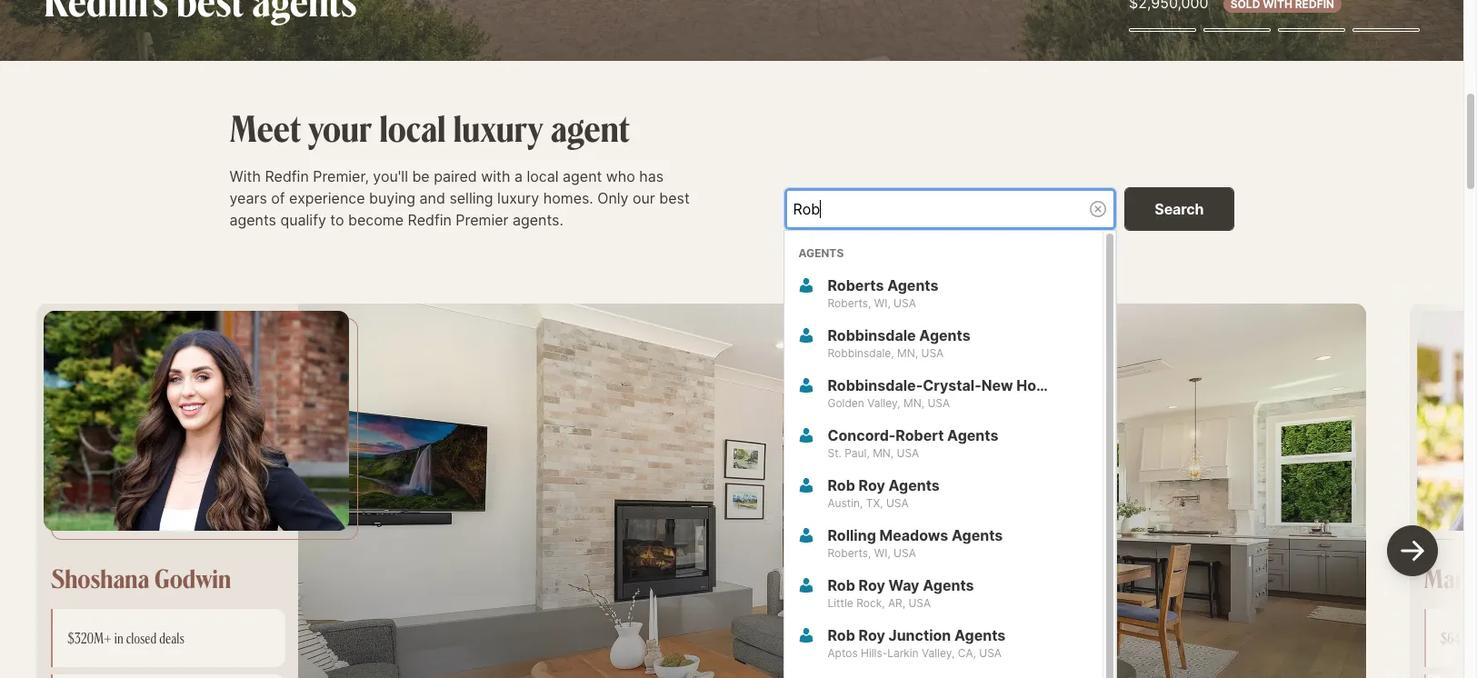 Task type: vqa. For each thing, say whether or not it's contained in the screenshot.


Task type: locate. For each thing, give the bounding box(es) containing it.
shoshana godwin image
[[44, 311, 349, 531]]

mn, inside robbinsdale-crystal-new hope agents golden valley, mn, usa
[[904, 397, 925, 410]]

1 vertical spatial roberts,
[[828, 547, 871, 560]]

roberts
[[828, 277, 884, 295]]

3 rob from the top
[[828, 627, 855, 645]]

0 vertical spatial local
[[380, 104, 446, 151]]

rob inside rob roy way agents little rock, ar, usa
[[828, 577, 855, 595]]

mn, down robbinsdale agents link
[[897, 347, 918, 360]]

agent up who
[[551, 104, 630, 151]]

usa inside "roberts agents roberts, wi, usa"
[[894, 297, 916, 310]]

roy up rock,
[[859, 577, 885, 595]]

$320m+
[[67, 629, 112, 648]]

wi,
[[875, 297, 891, 310], [875, 547, 891, 560]]

mn,
[[897, 347, 918, 360], [904, 397, 925, 410], [873, 447, 894, 460]]

new
[[982, 377, 1013, 395]]

usa right ca,
[[980, 647, 1002, 660]]

agents down roberts agents link on the top right of page
[[920, 327, 971, 345]]

agents right meadows
[[952, 527, 1003, 545]]

1 rob from the top
[[828, 477, 855, 495]]

your
[[309, 104, 372, 151]]

wi, down roberts at the right top
[[875, 297, 891, 310]]

rob up aptos
[[828, 627, 855, 645]]

roberts,
[[828, 297, 871, 310], [828, 547, 871, 560]]

1 vertical spatial mn,
[[904, 397, 925, 410]]

roy up tx,
[[859, 477, 885, 495]]

become
[[348, 211, 404, 229]]

valley, inside robbinsdale-crystal-new hope agents golden valley, mn, usa
[[868, 397, 901, 410]]

usa down robbinsdale agents link
[[922, 347, 944, 360]]

0 horizontal spatial valley,
[[868, 397, 901, 410]]

closed
[[126, 629, 157, 648]]

rolling meadows agents roberts, wi, usa
[[828, 527, 1003, 560]]

valley, down the robbinsdale-
[[868, 397, 901, 410]]

rob
[[828, 477, 855, 495], [828, 577, 855, 595], [828, 627, 855, 645]]

agents up robbinsdale agents link
[[888, 277, 939, 295]]

with redfin premier, you'll be paired with a local agent who has years of experience buying and selling luxury homes. only our best agents qualify to become redfin premier agents.
[[230, 168, 690, 229]]

qualify
[[280, 211, 326, 229]]

valley, down rob roy junction agents link at the right bottom
[[922, 647, 955, 660]]

1 horizontal spatial local
[[527, 168, 559, 186]]

1 vertical spatial redfin
[[408, 211, 452, 229]]

meadows
[[880, 527, 949, 545]]

marya
[[1424, 562, 1478, 595]]

next image
[[1391, 529, 1435, 573]]

1 vertical spatial valley,
[[922, 647, 955, 660]]

rob for rob roy junction agents
[[828, 627, 855, 645]]

redfin up of
[[265, 168, 309, 186]]

roberts, down roberts at the right top
[[828, 297, 871, 310]]

1 vertical spatial local
[[527, 168, 559, 186]]

1 roberts, from the top
[[828, 297, 871, 310]]

roy inside rob roy way agents little rock, ar, usa
[[859, 577, 885, 595]]

be
[[412, 168, 430, 186]]

roberts, down rolling at the bottom right of page
[[828, 547, 871, 560]]

marya link
[[1424, 562, 1478, 595]]

0 vertical spatial roy
[[859, 477, 885, 495]]

agents
[[799, 247, 844, 260], [888, 277, 939, 295], [920, 327, 971, 345], [1058, 377, 1109, 395], [948, 427, 999, 445], [889, 477, 940, 495], [952, 527, 1003, 545], [923, 577, 974, 595], [955, 627, 1006, 645]]

usa inside concord-robert agents st. paul, mn, usa
[[897, 447, 919, 460]]

rob for rob roy way agents
[[828, 577, 855, 595]]

of
[[271, 189, 285, 208]]

1 vertical spatial luxury
[[497, 189, 539, 208]]

agents down concord-robert agents st. paul, mn, usa
[[889, 477, 940, 495]]

0 vertical spatial rob
[[828, 477, 855, 495]]

roy up hills-
[[859, 627, 885, 645]]

rob roy agents link
[[828, 477, 1049, 495]]

roy for way
[[859, 577, 885, 595]]

usa down roberts agents link on the top right of page
[[894, 297, 916, 310]]

1 vertical spatial rob
[[828, 577, 855, 595]]

rob inside rob roy agents austin, tx, usa
[[828, 477, 855, 495]]

rob inside rob roy junction agents aptos hills-larkin valley, ca, usa
[[828, 627, 855, 645]]

usa inside robbinsdale-crystal-new hope agents golden valley, mn, usa
[[928, 397, 950, 410]]

hope
[[1017, 377, 1054, 395]]

paired
[[434, 168, 477, 186]]

1 roy from the top
[[859, 477, 885, 495]]

local up the be at the top
[[380, 104, 446, 151]]

agent
[[551, 104, 630, 151], [563, 168, 602, 186]]

1 vertical spatial wi,
[[875, 547, 891, 560]]

agents up roberts at the right top
[[799, 247, 844, 260]]

luxury
[[453, 104, 543, 151], [497, 189, 539, 208]]

0 vertical spatial redfin
[[265, 168, 309, 186]]

rolling meadows agents link
[[828, 527, 1049, 545]]

agents right hope
[[1058, 377, 1109, 395]]

2 rob from the top
[[828, 577, 855, 595]]

ar,
[[888, 597, 906, 610]]

local right the a
[[527, 168, 559, 186]]

3 roy from the top
[[859, 627, 885, 645]]

with
[[481, 168, 510, 186]]

mn, inside robbinsdale agents robbinsdale, mn, usa
[[897, 347, 918, 360]]

rob up austin, at bottom
[[828, 477, 855, 495]]

a
[[515, 168, 523, 186]]

0 vertical spatial wi,
[[875, 297, 891, 310]]

st.
[[828, 447, 842, 460]]

2 wi, from the top
[[875, 547, 891, 560]]

roberts agents roberts, wi, usa
[[828, 277, 939, 310]]

agents up ca,
[[955, 627, 1006, 645]]

0 vertical spatial mn,
[[897, 347, 918, 360]]

robbinsdale agents robbinsdale, mn, usa
[[828, 327, 971, 360]]

Find an agent in your area search field
[[783, 188, 1118, 231]]

meet
[[230, 104, 301, 151]]

agents right way
[[923, 577, 974, 595]]

luxury down the a
[[497, 189, 539, 208]]

valley,
[[868, 397, 901, 410], [922, 647, 955, 660]]

1 horizontal spatial valley,
[[922, 647, 955, 660]]

search button
[[1125, 188, 1234, 231]]

redfin down and
[[408, 211, 452, 229]]

luxury up with
[[453, 104, 543, 151]]

homes.
[[543, 189, 594, 208]]

2 vertical spatial mn,
[[873, 447, 894, 460]]

mn, right paul, on the right bottom of page
[[873, 447, 894, 460]]

mn, up robert
[[904, 397, 925, 410]]

1 horizontal spatial redfin
[[408, 211, 452, 229]]

wi, inside rolling meadows agents roberts, wi, usa
[[875, 547, 891, 560]]

0 horizontal spatial local
[[380, 104, 446, 151]]

who
[[606, 168, 635, 186]]

our
[[633, 189, 655, 208]]

usa down robert
[[897, 447, 919, 460]]

$640m
[[1441, 629, 1478, 648]]

0 vertical spatial agent
[[551, 104, 630, 151]]

$320m+ in closed deals
[[67, 629, 184, 648]]

meet your local luxury agent
[[230, 104, 630, 151]]

robbinsdale-
[[828, 377, 923, 395]]

agents inside "roberts agents roberts, wi, usa"
[[888, 277, 939, 295]]

usa down meadows
[[894, 547, 916, 560]]

search
[[1155, 200, 1204, 218]]

2 vertical spatial roy
[[859, 627, 885, 645]]

usa
[[894, 297, 916, 310], [922, 347, 944, 360], [928, 397, 950, 410], [897, 447, 919, 460], [886, 497, 909, 510], [894, 547, 916, 560], [909, 597, 931, 610], [980, 647, 1002, 660]]

agents inside robbinsdale-crystal-new hope agents golden valley, mn, usa
[[1058, 377, 1109, 395]]

robbinsdale-crystal-new hope agents link
[[828, 377, 1109, 395]]

shoshana
[[51, 562, 149, 595]]

rob up the little in the right bottom of the page
[[828, 577, 855, 595]]

redfin
[[265, 168, 309, 186], [408, 211, 452, 229]]

local inside with redfin premier, you'll be paired with a local agent who has years of experience buying and selling luxury homes. only our best agents qualify to become redfin premier agents.
[[527, 168, 559, 186]]

crystal-
[[923, 377, 982, 395]]

rob roy junction agents link
[[828, 627, 1049, 645]]

agents inside concord-robert agents st. paul, mn, usa
[[948, 427, 999, 445]]

local
[[380, 104, 446, 151], [527, 168, 559, 186]]

1 vertical spatial roy
[[859, 577, 885, 595]]

0 horizontal spatial redfin
[[265, 168, 309, 186]]

wi, down rolling at the bottom right of page
[[875, 547, 891, 560]]

1 vertical spatial agent
[[563, 168, 602, 186]]

concord-
[[828, 427, 896, 445]]

usa down crystal-
[[928, 397, 950, 410]]

usa right ar,
[[909, 597, 931, 610]]

0 vertical spatial roberts,
[[828, 297, 871, 310]]

usa right tx,
[[886, 497, 909, 510]]

selling
[[450, 189, 493, 208]]

agent up homes.
[[563, 168, 602, 186]]

larkin
[[888, 647, 919, 660]]

agents down robbinsdale-crystal-new hope agents golden valley, mn, usa
[[948, 427, 999, 445]]

luxury inside with redfin premier, you'll be paired with a local agent who has years of experience buying and selling luxury homes. only our best agents qualify to become redfin premier agents.
[[497, 189, 539, 208]]

usa inside rob roy agents austin, tx, usa
[[886, 497, 909, 510]]

roy for agents
[[859, 477, 885, 495]]

roy inside rob roy junction agents aptos hills-larkin valley, ca, usa
[[859, 627, 885, 645]]

little
[[828, 597, 854, 610]]

roy inside rob roy agents austin, tx, usa
[[859, 477, 885, 495]]

usa inside rob roy junction agents aptos hills-larkin valley, ca, usa
[[980, 647, 1002, 660]]

robbinsdale agents link
[[828, 327, 1049, 345]]

0 vertical spatial valley,
[[868, 397, 901, 410]]

1 wi, from the top
[[875, 297, 891, 310]]

roberts, inside rolling meadows agents roberts, wi, usa
[[828, 547, 871, 560]]

2 roy from the top
[[859, 577, 885, 595]]

2 vertical spatial rob
[[828, 627, 855, 645]]

2 roberts, from the top
[[828, 547, 871, 560]]

agent inside with redfin premier, you'll be paired with a local agent who has years of experience buying and selling luxury homes. only our best agents qualify to become redfin premier agents.
[[563, 168, 602, 186]]

roy
[[859, 477, 885, 495], [859, 577, 885, 595], [859, 627, 885, 645]]



Task type: describe. For each thing, give the bounding box(es) containing it.
best
[[659, 189, 690, 208]]

junction
[[889, 627, 951, 645]]

rock,
[[857, 597, 885, 610]]

0 vertical spatial luxury
[[453, 104, 543, 151]]

experience
[[289, 189, 365, 208]]

rob roy junction agents aptos hills-larkin valley, ca, usa
[[828, 627, 1006, 660]]

buying
[[369, 189, 416, 208]]

has
[[639, 168, 664, 186]]

austin,
[[828, 497, 863, 510]]

rob for rob roy agents
[[828, 477, 855, 495]]

paul,
[[845, 447, 870, 460]]

robert
[[896, 427, 944, 445]]

concord-robert agents st. paul, mn, usa
[[828, 427, 999, 460]]

usa inside robbinsdale agents robbinsdale, mn, usa
[[922, 347, 944, 360]]

premier,
[[313, 168, 369, 186]]

shoshana godwin link
[[51, 562, 231, 595]]

rob roy agents austin, tx, usa
[[828, 477, 940, 510]]

mn, inside concord-robert agents st. paul, mn, usa
[[873, 447, 894, 460]]

agents.
[[513, 211, 564, 229]]

robbinsdale-crystal-new hope agents golden valley, mn, usa
[[828, 377, 1109, 410]]

wi, inside "roberts agents roberts, wi, usa"
[[875, 297, 891, 310]]

ca,
[[958, 647, 976, 660]]

with
[[230, 168, 261, 186]]

shoshana godwin
[[51, 562, 231, 595]]

tx,
[[866, 497, 883, 510]]

agents inside rob roy junction agents aptos hills-larkin valley, ca, usa
[[955, 627, 1006, 645]]

roberts agents link
[[828, 277, 1049, 295]]

only
[[598, 189, 629, 208]]

agents
[[230, 211, 276, 229]]

years
[[230, 189, 267, 208]]

premier
[[456, 211, 509, 229]]

usa inside rob roy way agents little rock, ar, usa
[[909, 597, 931, 610]]

and
[[420, 189, 445, 208]]

usa inside rolling meadows agents roberts, wi, usa
[[894, 547, 916, 560]]

deals
[[159, 629, 184, 648]]

agents inside rob roy way agents little rock, ar, usa
[[923, 577, 974, 595]]

agents inside rolling meadows agents roberts, wi, usa
[[952, 527, 1003, 545]]

to
[[330, 211, 344, 229]]

clear input button
[[1090, 201, 1107, 218]]

search input image
[[1090, 201, 1107, 218]]

aptos
[[828, 647, 858, 660]]

robbinsdale
[[828, 327, 916, 345]]

rob roy way agents link
[[828, 577, 1049, 595]]

way
[[889, 577, 920, 595]]

agents inside robbinsdale agents robbinsdale, mn, usa
[[920, 327, 971, 345]]

godwin
[[155, 562, 231, 595]]

rolling
[[828, 527, 876, 545]]

valley, inside rob roy junction agents aptos hills-larkin valley, ca, usa
[[922, 647, 955, 660]]

rob roy way agents little rock, ar, usa
[[828, 577, 974, 610]]

robbinsdale,
[[828, 347, 894, 360]]

in
[[114, 629, 123, 648]]

agents inside rob roy agents austin, tx, usa
[[889, 477, 940, 495]]

concord-robert agents link
[[828, 427, 1049, 445]]

you'll
[[373, 168, 408, 186]]

hills-
[[861, 647, 888, 660]]

roberts, inside "roberts agents roberts, wi, usa"
[[828, 297, 871, 310]]

golden
[[828, 397, 865, 410]]

roy for junction
[[859, 627, 885, 645]]



